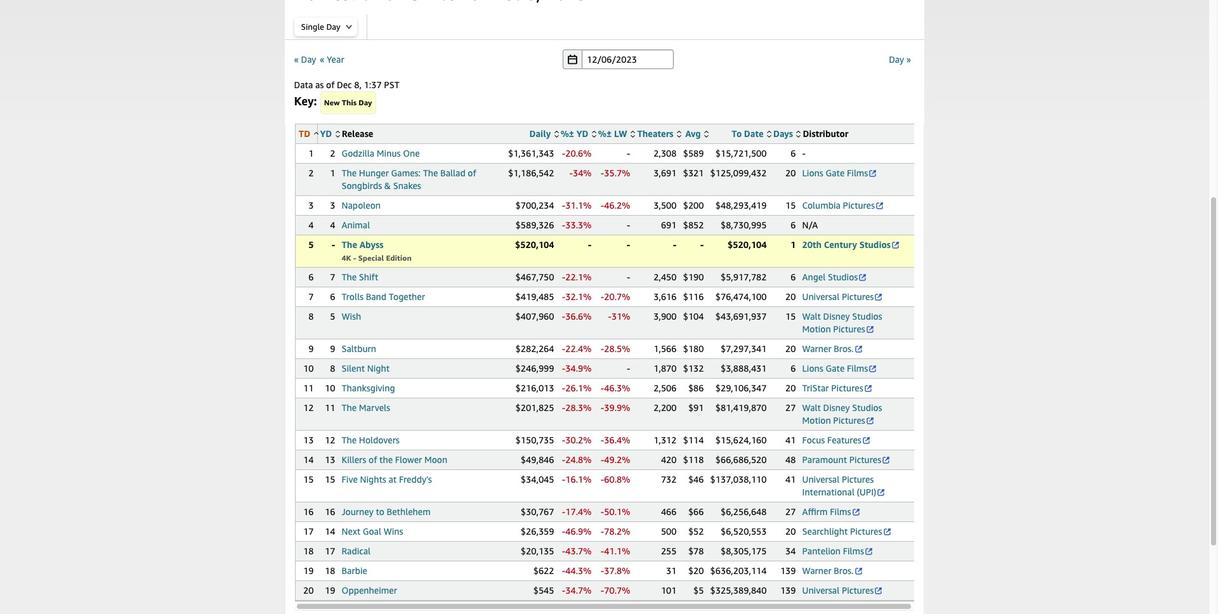 Task type: vqa. For each thing, say whether or not it's contained in the screenshot.
Key:
yes



Task type: describe. For each thing, give the bounding box(es) containing it.
2,200
[[654, 402, 677, 413]]

2 $520,104 from the left
[[728, 239, 767, 250]]

warner for 139
[[802, 565, 832, 576]]

oppenheimer link
[[342, 585, 397, 596]]

44.3%
[[565, 565, 592, 576]]

the hunger games: the ballad of songbirds & snakes link
[[342, 167, 476, 191]]

17 radical
[[325, 546, 371, 556]]

the for 12 the holdovers
[[342, 435, 357, 445]]

22.4%
[[565, 343, 592, 354]]

20 for universal pictures
[[786, 291, 796, 302]]

34.7%
[[565, 585, 592, 596]]

1 $520,104 from the left
[[515, 239, 554, 250]]

universal for 41
[[802, 474, 840, 485]]

date
[[744, 128, 764, 139]]

26.1%
[[565, 383, 592, 393]]

the for 1 the hunger games: the ballad of songbirds & snakes
[[342, 167, 357, 178]]

- for -20.7%
[[601, 291, 604, 302]]

1 inside 1 the hunger games: the ballad of songbirds & snakes
[[330, 167, 335, 178]]

13 for 13 killers of the flower moon
[[325, 454, 335, 465]]

wins
[[384, 526, 403, 537]]

16 for 16
[[303, 506, 314, 517]]

pantelion
[[802, 546, 841, 556]]

2 for 2
[[309, 167, 314, 178]]

34%
[[573, 167, 592, 178]]

journey
[[342, 506, 374, 517]]

hunger
[[359, 167, 389, 178]]

pantelion films link
[[802, 546, 874, 556]]

trolls band together link
[[342, 291, 425, 302]]

1 « from the left
[[294, 54, 299, 64]]

$1,186,542
[[508, 167, 554, 178]]

bros. for 139
[[834, 565, 854, 576]]

$636,203,114
[[710, 565, 767, 576]]

$321
[[683, 167, 704, 178]]

$29,106,347
[[716, 383, 767, 393]]

motion for 27
[[802, 415, 831, 426]]

- for -36.6%
[[562, 311, 565, 322]]

animal
[[342, 220, 370, 230]]

$6,256,648
[[721, 506, 767, 517]]

1,870
[[654, 363, 677, 374]]

$3,888,431
[[721, 363, 767, 374]]

- for -49.2%
[[601, 454, 604, 465]]

5 for 5 wish
[[330, 311, 335, 322]]

16 for 16 journey to bethlehem
[[325, 506, 335, 517]]

-46.9%
[[562, 526, 592, 537]]

pictures for $48,293,419
[[843, 200, 875, 211]]

studios right angel
[[828, 272, 858, 282]]

12 for 12
[[303, 402, 314, 413]]

20 for tristar pictures
[[786, 383, 796, 393]]

-35.7%
[[601, 167, 630, 178]]

-36.4%
[[601, 435, 630, 445]]

lw
[[614, 128, 627, 139]]

$5
[[694, 585, 704, 596]]

pictures for $137,038,110
[[842, 474, 874, 485]]

single day
[[301, 22, 340, 32]]

columbia
[[802, 200, 841, 211]]

- for -41.1%
[[601, 546, 604, 556]]

year
[[327, 54, 344, 64]]

this
[[342, 98, 357, 107]]

5 wish
[[330, 311, 361, 322]]

day left »
[[889, 54, 904, 64]]

snakes
[[393, 180, 421, 191]]

33.3%
[[565, 220, 592, 230]]

$8,730,995
[[721, 220, 767, 230]]

-41.1%
[[601, 546, 630, 556]]

4 for 4 animal
[[330, 220, 335, 230]]

affirm
[[802, 506, 828, 517]]

11 for 11 the marvels
[[325, 402, 335, 413]]

dec
[[337, 79, 352, 90]]

$15,624,160
[[716, 435, 767, 445]]

$180
[[683, 343, 704, 354]]

of for moon
[[369, 454, 377, 465]]

pantelion films
[[802, 546, 864, 556]]

lions gate films link for 20
[[802, 167, 878, 178]]

101
[[661, 585, 677, 596]]

walt disney studios motion pictures link for 27
[[802, 402, 882, 426]]

18 for 18
[[303, 546, 314, 556]]

« year link
[[320, 54, 344, 64]]

27 for walt disney studios motion pictures
[[786, 402, 796, 413]]

$118
[[683, 454, 704, 465]]

41 for focus features
[[786, 435, 796, 445]]

11 for 11
[[303, 383, 314, 393]]

%± for %± yd
[[561, 128, 574, 139]]

affirm films
[[802, 506, 851, 517]]

- for -34.7%
[[562, 585, 565, 596]]

16.1%
[[565, 474, 592, 485]]

-30.2%
[[562, 435, 592, 445]]

goal
[[363, 526, 381, 537]]

universal for 139
[[802, 585, 840, 596]]

gate for 6
[[826, 363, 845, 374]]

3 for 3
[[309, 200, 314, 211]]

-31%
[[608, 311, 630, 322]]

31
[[666, 565, 677, 576]]

napoleon link
[[342, 200, 381, 211]]

6 left angel
[[791, 272, 796, 282]]

tristar
[[802, 383, 829, 393]]

- for -30.2%
[[562, 435, 565, 445]]

-78.2%
[[601, 526, 630, 537]]

4 for 4
[[309, 220, 314, 230]]

shift
[[359, 272, 378, 282]]

-49.2%
[[601, 454, 630, 465]]

$66
[[688, 506, 704, 517]]

disney for 15
[[823, 311, 850, 322]]

- for -28.5%
[[601, 343, 604, 354]]

- for -46.3%
[[601, 383, 604, 393]]

$34,045
[[521, 474, 554, 485]]

6 right $3,888,431
[[791, 363, 796, 374]]

46.9%
[[565, 526, 592, 537]]

- for -31%
[[608, 311, 612, 322]]

thanksgiving
[[342, 383, 395, 393]]

universal pictures for 139
[[802, 585, 874, 596]]

films up columbia pictures link
[[847, 167, 868, 178]]

-43.7%
[[562, 546, 592, 556]]

films up searchlight pictures
[[830, 506, 851, 517]]

691
[[661, 220, 677, 230]]

10 for 10 thanksgiving
[[325, 383, 335, 393]]

$467,750
[[516, 272, 554, 282]]

732
[[661, 474, 677, 485]]

new
[[324, 98, 340, 107]]

distributor
[[803, 128, 849, 139]]

n/a
[[802, 220, 818, 230]]

focus features link
[[802, 435, 871, 445]]

$116
[[683, 291, 704, 302]]

%± lw link
[[598, 128, 635, 139]]

- for -78.2%
[[601, 526, 604, 537]]

70.7%
[[604, 585, 630, 596]]

$589,326
[[516, 220, 554, 230]]

- for -37.8%
[[601, 565, 604, 576]]

20th century studios link
[[802, 239, 900, 250]]

10 thanksgiving
[[325, 383, 395, 393]]

8 for 8 silent night
[[330, 363, 335, 374]]

20.6%
[[565, 148, 592, 159]]

gate for 20
[[826, 167, 845, 178]]

- for -39.9%
[[601, 402, 604, 413]]

- for -17.4%
[[562, 506, 565, 517]]

3,691
[[654, 167, 677, 178]]

day right this
[[359, 98, 372, 107]]

-17.4%
[[562, 506, 592, 517]]

- for -26.1%
[[562, 383, 565, 393]]

-28.5%
[[601, 343, 630, 354]]

Date with format m m/d d/y y y y text field
[[582, 49, 674, 69]]

to date
[[732, 128, 764, 139]]

14 for 14 next goal wins
[[325, 526, 335, 537]]

- for -31.1%
[[562, 200, 565, 211]]

pictures for $325,389,840
[[842, 585, 874, 596]]

3,616
[[654, 291, 677, 302]]

studios for 27
[[852, 402, 882, 413]]

$700,234
[[516, 200, 554, 211]]

-46.2%
[[601, 200, 630, 211]]

13 for 13
[[303, 435, 314, 445]]

$6,520,553
[[721, 526, 767, 537]]

6 left 7 the shift
[[309, 272, 314, 282]]

lions gate films for 20
[[802, 167, 868, 178]]

barbie link
[[342, 565, 367, 576]]

walt for 27
[[802, 402, 821, 413]]

466
[[661, 506, 677, 517]]

139 for warner bros.
[[780, 565, 796, 576]]

2,450
[[654, 272, 677, 282]]

2 « from the left
[[320, 54, 324, 64]]

the holdovers link
[[342, 435, 400, 445]]



Task type: locate. For each thing, give the bounding box(es) containing it.
tristar pictures link
[[802, 383, 873, 393]]

1 horizontal spatial of
[[369, 454, 377, 465]]

theaters link
[[637, 128, 681, 139]]

20 for searchlight pictures
[[786, 526, 796, 537]]

$190
[[683, 272, 704, 282]]

yd up 20.6%
[[577, 128, 588, 139]]

1 vertical spatial 27
[[786, 506, 796, 517]]

0 horizontal spatial 9
[[309, 343, 314, 354]]

calendar image
[[568, 54, 577, 64]]

- for -24.8%
[[562, 454, 565, 465]]

0 vertical spatial 1
[[309, 148, 314, 159]]

universal pictures link for 20
[[802, 291, 883, 302]]

0 horizontal spatial $520,104
[[515, 239, 554, 250]]

3 left 3 napoleon
[[309, 200, 314, 211]]

2 warner from the top
[[802, 565, 832, 576]]

$132
[[683, 363, 704, 374]]

1 vertical spatial 11
[[325, 402, 335, 413]]

139
[[780, 565, 796, 576], [780, 585, 796, 596]]

the for 7 the shift
[[342, 272, 357, 282]]

1 horizontal spatial 12
[[325, 435, 335, 445]]

1 vertical spatial 19
[[325, 585, 335, 596]]

gate up the columbia pictures
[[826, 167, 845, 178]]

0 horizontal spatial 12
[[303, 402, 314, 413]]

- for -34.9%
[[562, 363, 565, 374]]

lions gate films link up tristar pictures link
[[802, 363, 878, 374]]

the up songbirds
[[342, 167, 357, 178]]

%± yd
[[561, 128, 588, 139]]

universal pictures link down pantelion films link
[[802, 585, 883, 596]]

12 for 12 the holdovers
[[325, 435, 335, 445]]

searchlight pictures link
[[802, 526, 892, 537]]

139 for universal pictures
[[780, 585, 796, 596]]

1 walt disney studios motion pictures link from the top
[[802, 311, 882, 334]]

2 27 from the top
[[786, 506, 796, 517]]

bethlehem
[[387, 506, 431, 517]]

18 for 18 barbie
[[325, 565, 335, 576]]

16 journey to bethlehem
[[325, 506, 431, 517]]

0 vertical spatial bros.
[[834, 343, 854, 354]]

1 vertical spatial walt
[[802, 402, 821, 413]]

1 warner bros. from the top
[[802, 343, 854, 354]]

bros.
[[834, 343, 854, 354], [834, 565, 854, 576]]

7 for 7 the shift
[[330, 272, 335, 282]]

oppenheimer
[[342, 585, 397, 596]]

17 for 17
[[303, 526, 314, 537]]

0 horizontal spatial 10
[[303, 363, 314, 374]]

- for -46.9%
[[562, 526, 565, 537]]

15 five nights at freddy's
[[325, 474, 432, 485]]

- for -33.3%
[[562, 220, 565, 230]]

lions gate films up the columbia pictures
[[802, 167, 868, 178]]

yd link
[[320, 128, 340, 139]]

27 left affirm at the right bottom of the page
[[786, 506, 796, 517]]

1 horizontal spatial 14
[[325, 526, 335, 537]]

$86
[[688, 383, 704, 393]]

dropdown image
[[346, 24, 352, 29]]

20 left tristar on the right bottom
[[786, 383, 796, 393]]

lions for 6
[[802, 363, 823, 374]]

1 horizontal spatial 9
[[330, 343, 335, 354]]

1 horizontal spatial %±
[[598, 128, 612, 139]]

7
[[330, 272, 335, 282], [309, 291, 314, 302]]

key:
[[294, 94, 317, 108]]

paramount pictures link
[[802, 454, 891, 465]]

motion up focus
[[802, 415, 831, 426]]

8
[[309, 311, 314, 322], [330, 363, 335, 374]]

6 left n/a
[[791, 220, 796, 230]]

warner bros. up 'tristar pictures'
[[802, 343, 854, 354]]

warner bros. link up 'tristar pictures'
[[802, 343, 863, 354]]

-20.6%
[[562, 148, 592, 159]]

walt disney studios motion pictures for 15
[[802, 311, 882, 334]]

« day « year
[[294, 54, 344, 64]]

1 %± from the left
[[561, 128, 574, 139]]

5 for 5
[[309, 239, 314, 250]]

1 vertical spatial bros.
[[834, 565, 854, 576]]

0 vertical spatial disney
[[823, 311, 850, 322]]

0 horizontal spatial 13
[[303, 435, 314, 445]]

1 27 from the top
[[786, 402, 796, 413]]

1 3 from the left
[[309, 200, 314, 211]]

8 left 5 wish at left bottom
[[309, 311, 314, 322]]

0 horizontal spatial 3
[[309, 200, 314, 211]]

bros. up tristar pictures link
[[834, 343, 854, 354]]

- for -60.8%
[[601, 474, 604, 485]]

1 lions gate films link from the top
[[802, 167, 878, 178]]

%± up -20.6%
[[561, 128, 574, 139]]

the for 11 the marvels
[[342, 402, 357, 413]]

1 vertical spatial 139
[[780, 585, 796, 596]]

2 vertical spatial 1
[[791, 239, 796, 250]]

0 horizontal spatial 16
[[303, 506, 314, 517]]

studios right century
[[860, 239, 891, 250]]

the left ballad
[[423, 167, 438, 178]]

$104
[[683, 311, 704, 322]]

saltburn link
[[342, 343, 376, 354]]

next
[[342, 526, 360, 537]]

18 left the 17 radical
[[303, 546, 314, 556]]

1 horizontal spatial 8
[[330, 363, 335, 374]]

12 left 'the holdovers' link
[[325, 435, 335, 445]]

18 left barbie on the left bottom of page
[[325, 565, 335, 576]]

13 left 12 the holdovers
[[303, 435, 314, 445]]

20 down "6 -"
[[786, 167, 796, 178]]

0 vertical spatial 7
[[330, 272, 335, 282]]

0 vertical spatial warner
[[802, 343, 832, 354]]

0 horizontal spatial 4
[[309, 220, 314, 230]]

1 horizontal spatial 1
[[330, 167, 335, 178]]

1 vertical spatial 5
[[330, 311, 335, 322]]

-37.8%
[[601, 565, 630, 576]]

day » link
[[889, 54, 911, 64]]

universal inside universal pictures international (upi)
[[802, 474, 840, 485]]

8 left silent
[[330, 363, 335, 374]]

the up 4k
[[342, 239, 357, 250]]

1 vertical spatial 41
[[786, 474, 796, 485]]

1 universal pictures from the top
[[802, 291, 874, 302]]

1 horizontal spatial «
[[320, 54, 324, 64]]

10 for 10
[[303, 363, 314, 374]]

0 vertical spatial lions gate films link
[[802, 167, 878, 178]]

the
[[379, 454, 393, 465]]

1 vertical spatial motion
[[802, 415, 831, 426]]

0 horizontal spatial 11
[[303, 383, 314, 393]]

1 vertical spatial 7
[[309, 291, 314, 302]]

pictures for $76,474,100
[[842, 291, 874, 302]]

flower
[[395, 454, 422, 465]]

1 vertical spatial 13
[[325, 454, 335, 465]]

0 vertical spatial 18
[[303, 546, 314, 556]]

studios for 1
[[860, 239, 891, 250]]

1 vertical spatial 14
[[325, 526, 335, 537]]

$78
[[688, 546, 704, 556]]

2,308
[[654, 148, 677, 159]]

1 9 from the left
[[309, 343, 314, 354]]

- for -16.1%
[[562, 474, 565, 485]]

killers of the flower moon link
[[342, 454, 447, 465]]

the down 10 thanksgiving
[[342, 402, 357, 413]]

1 4 from the left
[[309, 220, 314, 230]]

13
[[303, 435, 314, 445], [325, 454, 335, 465]]

bros. down pantelion films link
[[834, 565, 854, 576]]

- for -34%
[[569, 167, 573, 178]]

0 vertical spatial gate
[[826, 167, 845, 178]]

walt disney studios motion pictures for 27
[[802, 402, 882, 426]]

2 41 from the top
[[786, 474, 796, 485]]

4
[[309, 220, 314, 230], [330, 220, 335, 230]]

0 vertical spatial 14
[[303, 454, 314, 465]]

theaters
[[637, 128, 674, 139]]

2 walt disney studios motion pictures link from the top
[[802, 402, 882, 426]]

1 vertical spatial warner
[[802, 565, 832, 576]]

1 walt disney studios motion pictures from the top
[[802, 311, 882, 334]]

0 vertical spatial of
[[326, 79, 335, 90]]

warner bros. down pantelion films
[[802, 565, 854, 576]]

1 horizontal spatial 13
[[325, 454, 335, 465]]

universal pictures down "angel studios" link
[[802, 291, 874, 302]]

lions gate films for 6
[[802, 363, 868, 374]]

« left year
[[320, 54, 324, 64]]

1 41 from the top
[[786, 435, 796, 445]]

3 universal from the top
[[802, 585, 840, 596]]

1 walt from the top
[[802, 311, 821, 322]]

2 disney from the top
[[823, 402, 850, 413]]

focus
[[802, 435, 825, 445]]

2 horizontal spatial of
[[468, 167, 476, 178]]

lions up tristar on the right bottom
[[802, 363, 823, 374]]

17 for 17 radical
[[325, 546, 335, 556]]

5 left the abyss link
[[309, 239, 314, 250]]

-16.1%
[[562, 474, 592, 485]]

0 vertical spatial 139
[[780, 565, 796, 576]]

godzilla
[[342, 148, 374, 159]]

1 horizontal spatial $520,104
[[728, 239, 767, 250]]

6 left trolls
[[330, 291, 335, 302]]

warner bros. link for 139
[[802, 565, 863, 576]]

day left dropdown icon
[[326, 22, 340, 32]]

14 left the "next"
[[325, 526, 335, 537]]

0 vertical spatial universal pictures
[[802, 291, 874, 302]]

1 horizontal spatial 4
[[330, 220, 335, 230]]

0 vertical spatial 41
[[786, 435, 796, 445]]

$52
[[688, 526, 704, 537]]

1 yd from the left
[[320, 128, 332, 139]]

pictures for $6,520,553
[[850, 526, 882, 537]]

9 saltburn
[[330, 343, 376, 354]]

lions for 20
[[802, 167, 823, 178]]

0 vertical spatial universal pictures link
[[802, 291, 883, 302]]

1 gate from the top
[[826, 167, 845, 178]]

3 up 4 animal
[[330, 200, 335, 211]]

universal pictures for 20
[[802, 291, 874, 302]]

1 16 from the left
[[303, 506, 314, 517]]

2 bros. from the top
[[834, 565, 854, 576]]

3 for 3 napoleon
[[330, 200, 335, 211]]

of right "as"
[[326, 79, 335, 90]]

20.7%
[[604, 291, 630, 302]]

0 vertical spatial 10
[[303, 363, 314, 374]]

universal pictures link down "angel studios" link
[[802, 291, 883, 302]]

$200
[[683, 200, 704, 211]]

1 lions from the top
[[802, 167, 823, 178]]

1 vertical spatial universal pictures link
[[802, 585, 883, 596]]

2 3 from the left
[[330, 200, 335, 211]]

warner bros. for 139
[[802, 565, 854, 576]]

14 left killers
[[303, 454, 314, 465]]

lions down "6 -"
[[802, 167, 823, 178]]

12 left 11 the marvels on the left bottom of the page
[[303, 402, 314, 413]]

20 left 19 oppenheimer
[[303, 585, 314, 596]]

1 horizontal spatial 3
[[330, 200, 335, 211]]

13 killers of the flower moon
[[325, 454, 447, 465]]

« day link
[[294, 54, 316, 64]]

19 down 18 barbie
[[325, 585, 335, 596]]

1 vertical spatial 10
[[325, 383, 335, 393]]

0 vertical spatial 13
[[303, 435, 314, 445]]

1 horizontal spatial 17
[[325, 546, 335, 556]]

7 left trolls
[[309, 291, 314, 302]]

1 horizontal spatial 18
[[325, 565, 335, 576]]

warner down pantelion
[[802, 565, 832, 576]]

6 down days link
[[791, 148, 796, 159]]

- for -43.7%
[[562, 546, 565, 556]]

1 lions gate films from the top
[[802, 167, 868, 178]]

1 universal from the top
[[802, 291, 840, 302]]

4 left animal link
[[330, 220, 335, 230]]

daily link
[[529, 128, 559, 139]]

warner up tristar on the right bottom
[[802, 343, 832, 354]]

songbirds
[[342, 180, 382, 191]]

- for -35.7%
[[601, 167, 604, 178]]

pictures inside universal pictures international (upi)
[[842, 474, 874, 485]]

1 horizontal spatial 2
[[330, 148, 335, 159]]

2 warner bros. link from the top
[[802, 565, 863, 576]]

20 up the 34
[[786, 526, 796, 537]]

0 vertical spatial lions gate films
[[802, 167, 868, 178]]

lions
[[802, 167, 823, 178], [802, 363, 823, 374]]

studios for 15
[[852, 311, 882, 322]]

$201,825
[[516, 402, 554, 413]]

1 horizontal spatial 16
[[325, 506, 335, 517]]

films up tristar pictures link
[[847, 363, 868, 374]]

walt disney studios motion pictures link for 15
[[802, 311, 882, 334]]

$520,104 down $8,730,995
[[728, 239, 767, 250]]

day left « year link
[[301, 54, 316, 64]]

1 warner bros. link from the top
[[802, 343, 863, 354]]

1 vertical spatial 1
[[330, 167, 335, 178]]

universal down angel
[[802, 291, 840, 302]]

2 %± from the left
[[598, 128, 612, 139]]

of right ballad
[[468, 167, 476, 178]]

8 silent night
[[330, 363, 390, 374]]

studios down "angel studios" link
[[852, 311, 882, 322]]

gate
[[826, 167, 845, 178], [826, 363, 845, 374]]

0 vertical spatial warner bros.
[[802, 343, 854, 354]]

2 lions gate films from the top
[[802, 363, 868, 374]]

0 horizontal spatial yd
[[320, 128, 332, 139]]

14 for 14
[[303, 454, 314, 465]]

2 139 from the top
[[780, 585, 796, 596]]

0 vertical spatial walt disney studios motion pictures
[[802, 311, 882, 334]]

19
[[303, 565, 314, 576], [325, 585, 335, 596]]

disney for 27
[[823, 402, 850, 413]]

0 vertical spatial 8
[[309, 311, 314, 322]]

warner bros. link for 20
[[802, 343, 863, 354]]

- for -28.3%
[[562, 402, 565, 413]]

420
[[661, 454, 677, 465]]

motion down angel
[[802, 324, 831, 334]]

$30,767
[[521, 506, 554, 517]]

0 vertical spatial 17
[[303, 526, 314, 537]]

the inside - the abyss 4k - special edition
[[342, 239, 357, 250]]

4 left 4 animal
[[309, 220, 314, 230]]

2 universal pictures from the top
[[802, 585, 874, 596]]

walt disney studios motion pictures link up features
[[802, 402, 882, 426]]

day »
[[889, 54, 911, 64]]

0 horizontal spatial 8
[[309, 311, 314, 322]]

2 vertical spatial of
[[369, 454, 377, 465]]

19 for 19 oppenheimer
[[325, 585, 335, 596]]

31%
[[612, 311, 630, 322]]

8 for 8
[[309, 311, 314, 322]]

9 left 9 saltburn
[[309, 343, 314, 354]]

motion for 15
[[802, 324, 831, 334]]

0 horizontal spatial 5
[[309, 239, 314, 250]]

angel studios
[[802, 272, 858, 282]]

pictures for $29,106,347
[[831, 383, 863, 393]]

41
[[786, 435, 796, 445], [786, 474, 796, 485]]

%± left lw
[[598, 128, 612, 139]]

1 universal pictures link from the top
[[802, 291, 883, 302]]

2 gate from the top
[[826, 363, 845, 374]]

thanksgiving link
[[342, 383, 395, 393]]

12 the holdovers
[[325, 435, 400, 445]]

9 left saltburn link
[[330, 343, 335, 354]]

bros. for 20
[[834, 343, 854, 354]]

universal for 20
[[802, 291, 840, 302]]

1 vertical spatial 12
[[325, 435, 335, 445]]

walt for 15
[[802, 311, 821, 322]]

0 vertical spatial 19
[[303, 565, 314, 576]]

1 horizontal spatial yd
[[577, 128, 588, 139]]

0 vertical spatial warner bros. link
[[802, 343, 863, 354]]

universal pictures down pantelion films link
[[802, 585, 874, 596]]

universal pictures international (upi)
[[802, 474, 876, 497]]

trolls
[[342, 291, 364, 302]]

19 left 18 barbie
[[303, 565, 314, 576]]

1 139 from the top
[[780, 565, 796, 576]]

27 right $81,419,870
[[786, 402, 796, 413]]

walt down angel
[[802, 311, 821, 322]]

to
[[376, 506, 384, 517]]

1 vertical spatial 18
[[325, 565, 335, 576]]

-50.1%
[[601, 506, 630, 517]]

lions gate films up tristar pictures link
[[802, 363, 868, 374]]

10 up 11 the marvels on the left bottom of the page
[[325, 383, 335, 393]]

28.5%
[[604, 343, 630, 354]]

0 vertical spatial walt disney studios motion pictures link
[[802, 311, 882, 334]]

walt disney studios motion pictures down "angel studios" link
[[802, 311, 882, 334]]

2 4 from the left
[[330, 220, 335, 230]]

1 down yd link
[[330, 167, 335, 178]]

2 lions from the top
[[802, 363, 823, 374]]

walt disney studios motion pictures up features
[[802, 402, 882, 426]]

2 motion from the top
[[802, 415, 831, 426]]

the for - the abyss 4k - special edition
[[342, 239, 357, 250]]

abyss
[[360, 239, 383, 250]]

disney down "angel studios" link
[[823, 311, 850, 322]]

0 vertical spatial 5
[[309, 239, 314, 250]]

2 walt disney studios motion pictures from the top
[[802, 402, 882, 426]]

0 horizontal spatial 17
[[303, 526, 314, 537]]

2 universal from the top
[[802, 474, 840, 485]]

1 vertical spatial disney
[[823, 402, 850, 413]]

pictures for $66,686,520
[[849, 454, 881, 465]]

0 vertical spatial 27
[[786, 402, 796, 413]]

7 for 7
[[309, 291, 314, 302]]

20 right $76,474,100
[[786, 291, 796, 302]]

41 down 48
[[786, 474, 796, 485]]

0 vertical spatial motion
[[802, 324, 831, 334]]

1 left 20th
[[791, 239, 796, 250]]

- for -44.3%
[[562, 565, 565, 576]]

- for -22.4%
[[562, 343, 565, 354]]

$216,013
[[516, 383, 554, 393]]

2 16 from the left
[[325, 506, 335, 517]]

0 horizontal spatial %±
[[561, 128, 574, 139]]

walt disney studios motion pictures link down "angel studios" link
[[802, 311, 882, 334]]

1 vertical spatial universal
[[802, 474, 840, 485]]

2 horizontal spatial 1
[[791, 239, 796, 250]]

$8,305,175
[[721, 546, 767, 556]]

1 vertical spatial 17
[[325, 546, 335, 556]]

60.8%
[[604, 474, 630, 485]]

wish link
[[342, 311, 361, 322]]

- for -50.1%
[[601, 506, 604, 517]]

1 vertical spatial lions gate films
[[802, 363, 868, 374]]

gate up tristar pictures link
[[826, 363, 845, 374]]

1 vertical spatial warner bros. link
[[802, 565, 863, 576]]

of inside 1 the hunger games: the ballad of songbirds & snakes
[[468, 167, 476, 178]]

27 for affirm films
[[786, 506, 796, 517]]

13 left killers
[[325, 454, 335, 465]]

2 yd from the left
[[577, 128, 588, 139]]

0 horizontal spatial «
[[294, 54, 299, 64]]

14 next goal wins
[[325, 526, 403, 537]]

0 vertical spatial lions
[[802, 167, 823, 178]]

9 for 9
[[309, 343, 314, 354]]

the up killers
[[342, 435, 357, 445]]

46.3%
[[604, 383, 630, 393]]

- for -46.2%
[[601, 200, 604, 211]]

1 vertical spatial of
[[468, 167, 476, 178]]

1 warner from the top
[[802, 343, 832, 354]]

19 for 19
[[303, 565, 314, 576]]

$20
[[688, 565, 704, 576]]

walt down tristar on the right bottom
[[802, 402, 821, 413]]

2 lions gate films link from the top
[[802, 363, 878, 374]]

-44.3%
[[562, 565, 592, 576]]

- for -36.4%
[[601, 435, 604, 445]]

20 for lions gate films
[[786, 167, 796, 178]]

universal up international
[[802, 474, 840, 485]]

2 warner bros. from the top
[[802, 565, 854, 576]]

- the abyss 4k - special edition
[[332, 239, 412, 263]]

1 horizontal spatial 19
[[325, 585, 335, 596]]

nights
[[360, 474, 386, 485]]

%± for %± lw
[[598, 128, 612, 139]]

1 vertical spatial walt disney studios motion pictures link
[[802, 402, 882, 426]]

255
[[661, 546, 677, 556]]

- for -22.1%
[[562, 272, 565, 282]]

lions gate films link for 6
[[802, 363, 878, 374]]

$282,264
[[516, 343, 554, 354]]

universal pictures link for 139
[[802, 585, 883, 596]]

warner bros. link down pantelion films
[[802, 565, 863, 576]]

1 disney from the top
[[823, 311, 850, 322]]

1 horizontal spatial 7
[[330, 272, 335, 282]]

1 vertical spatial walt disney studios motion pictures
[[802, 402, 882, 426]]

-24.8%
[[562, 454, 592, 465]]

- for -70.7%
[[601, 585, 604, 596]]

1 motion from the top
[[802, 324, 831, 334]]

1 vertical spatial universal pictures
[[802, 585, 874, 596]]

of for 1:37
[[326, 79, 335, 90]]

minus
[[377, 148, 401, 159]]

columbia pictures
[[802, 200, 875, 211]]

20 for warner bros.
[[786, 343, 796, 354]]

1 vertical spatial lions
[[802, 363, 823, 374]]

8,
[[354, 79, 362, 90]]

2 9 from the left
[[330, 343, 335, 354]]

2 vertical spatial universal
[[802, 585, 840, 596]]

11 left 10 thanksgiving
[[303, 383, 314, 393]]

0 horizontal spatial 7
[[309, 291, 314, 302]]

1 bros. from the top
[[834, 343, 854, 354]]

journey to bethlehem link
[[342, 506, 431, 517]]

universal down pantelion
[[802, 585, 840, 596]]

0 horizontal spatial 2
[[309, 167, 314, 178]]

international
[[802, 487, 855, 497]]

2 universal pictures link from the top
[[802, 585, 883, 596]]

5 left wish link
[[330, 311, 335, 322]]

6 n/a
[[791, 220, 818, 230]]

$520,104 down $589,326 on the top
[[515, 239, 554, 250]]

2 walt from the top
[[802, 402, 821, 413]]

- for -32.1%
[[562, 291, 565, 302]]

warner for 20
[[802, 343, 832, 354]]

$7,297,341
[[721, 343, 767, 354]]

the down 4k
[[342, 272, 357, 282]]

7 left the shift link
[[330, 272, 335, 282]]

11 down 10 thanksgiving
[[325, 402, 335, 413]]

0 horizontal spatial of
[[326, 79, 335, 90]]

films down searchlight pictures link on the bottom of page
[[843, 546, 864, 556]]

1 left godzilla
[[309, 148, 314, 159]]

td link
[[299, 128, 318, 139], [299, 128, 318, 139]]

0 horizontal spatial 19
[[303, 565, 314, 576]]

warner bros. for 20
[[802, 343, 854, 354]]

yd left release
[[320, 128, 332, 139]]

« up data
[[294, 54, 299, 64]]

0 horizontal spatial 14
[[303, 454, 314, 465]]

17 left the "next"
[[303, 526, 314, 537]]



